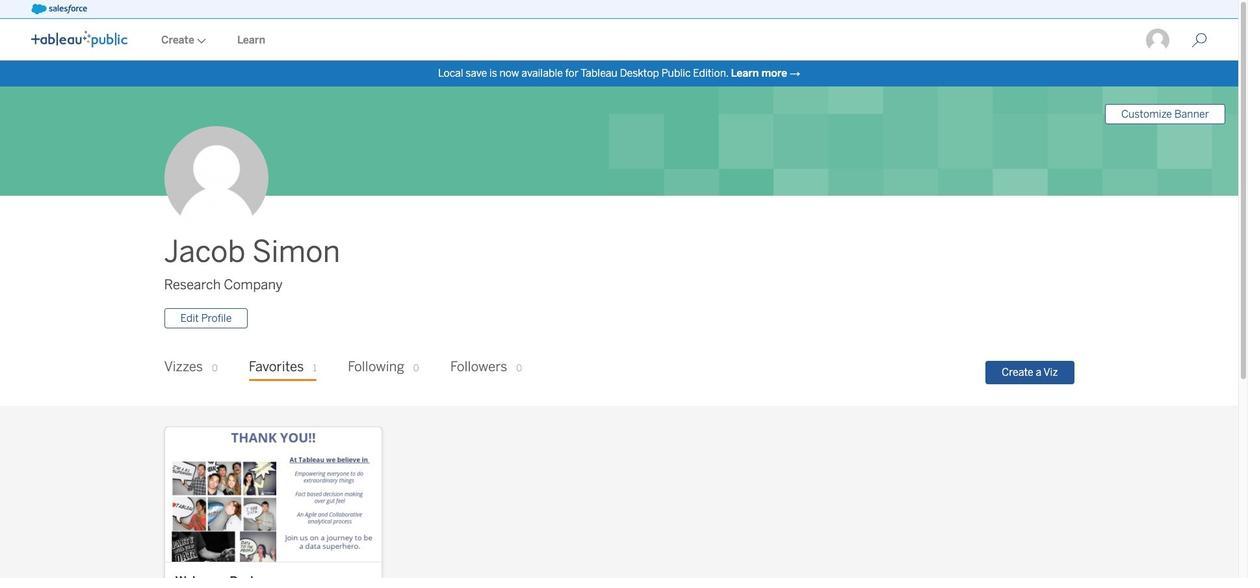 Task type: locate. For each thing, give the bounding box(es) containing it.
create image
[[194, 38, 206, 44]]

avatar image
[[164, 126, 268, 230]]

salesforce logo image
[[31, 4, 87, 14]]



Task type: describe. For each thing, give the bounding box(es) containing it.
go to search image
[[1177, 33, 1223, 48]]

jacob.simon6557 image
[[1145, 27, 1171, 53]]

workbook thumbnail image
[[165, 427, 381, 562]]

logo image
[[31, 31, 127, 47]]



Task type: vqa. For each thing, say whether or not it's contained in the screenshot.
Go to search image on the top of page
yes



